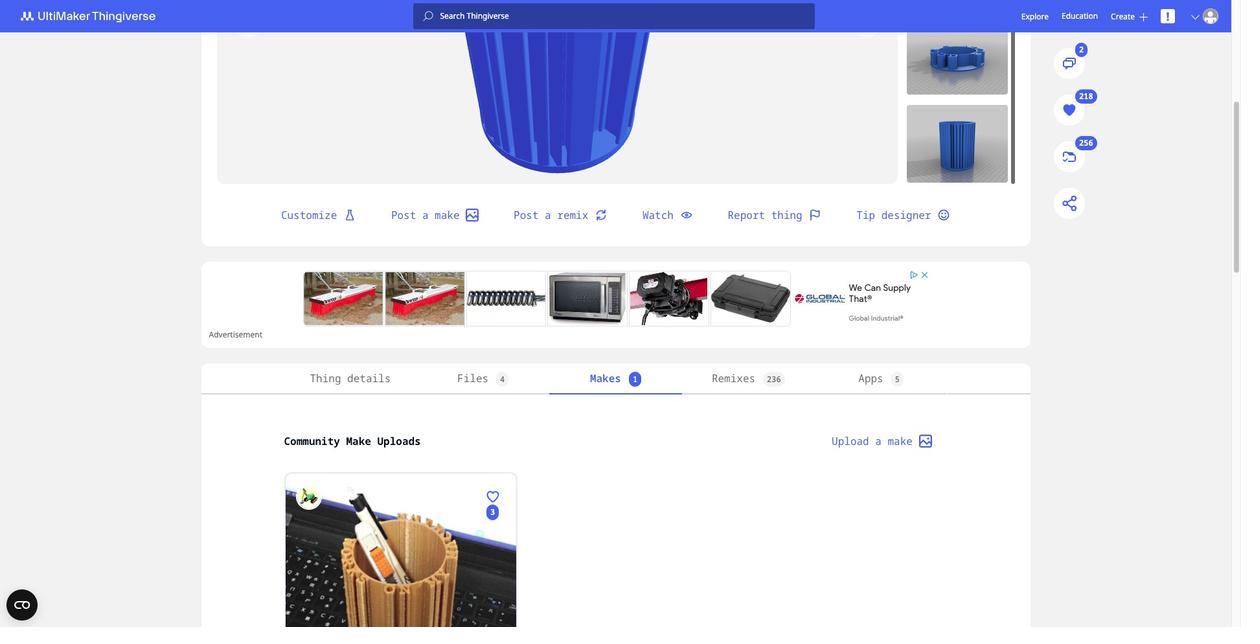 Task type: describe. For each thing, give the bounding box(es) containing it.
a for post a remix
[[545, 208, 551, 222]]

4
[[500, 374, 505, 385]]

thumbnail representing a make from thing characters container generator image
[[286, 474, 516, 627]]

thing
[[310, 371, 341, 386]]

makes
[[590, 371, 622, 386]]

education link
[[1062, 9, 1099, 23]]

post a remix link
[[499, 200, 624, 231]]

2
[[1080, 44, 1085, 55]]

files
[[458, 371, 489, 386]]

make for upload a make
[[888, 434, 913, 449]]

thing
[[772, 208, 803, 222]]

open widget image
[[6, 590, 38, 621]]

Search Thingiverse text field
[[434, 11, 816, 21]]

a for post a make
[[423, 208, 429, 222]]

upload a make link
[[817, 426, 948, 457]]

make for post a make
[[435, 208, 460, 222]]

report thing link
[[713, 200, 838, 231]]

make
[[346, 434, 371, 449]]

remix
[[558, 208, 589, 222]]

report
[[728, 208, 766, 222]]

community
[[284, 434, 340, 449]]

tip
[[857, 208, 876, 222]]

watch
[[643, 208, 674, 222]]

watch button
[[627, 200, 709, 231]]

search control image
[[424, 11, 434, 21]]

plusicon image
[[1140, 13, 1149, 21]]

a for upload a make
[[876, 434, 882, 449]]

uploads
[[378, 434, 421, 449]]

customize link
[[266, 200, 372, 231]]

create button
[[1112, 11, 1149, 22]]

education
[[1062, 10, 1099, 21]]

create
[[1112, 11, 1136, 22]]

advertisement element
[[302, 270, 931, 328]]

post a remix
[[514, 208, 589, 222]]

advertisement
[[209, 329, 263, 340]]



Task type: locate. For each thing, give the bounding box(es) containing it.
tip designer
[[857, 208, 932, 222]]

1 horizontal spatial a
[[545, 208, 551, 222]]

218
[[1080, 91, 1094, 102]]

3
[[491, 507, 495, 518]]

1
[[633, 374, 638, 385]]

1 vertical spatial avatar image
[[296, 484, 322, 510]]

1 thumbnail representing an image or video in the carousel image from the top
[[907, 17, 1008, 95]]

post a make link
[[376, 200, 495, 231]]

community make uploads
[[284, 434, 421, 449]]

upload a make
[[832, 434, 913, 449]]

avatar image down community
[[296, 484, 322, 510]]

designer
[[882, 208, 932, 222]]

!
[[1167, 8, 1170, 24]]

0 horizontal spatial a
[[423, 208, 429, 222]]

thing details
[[310, 371, 391, 386]]

0 vertical spatial make
[[435, 208, 460, 222]]

0 horizontal spatial post
[[391, 208, 416, 222]]

256
[[1080, 138, 1094, 149]]

customize
[[281, 208, 337, 222]]

post a make
[[391, 208, 460, 222]]

236
[[768, 374, 782, 385]]

details
[[347, 371, 391, 386]]

a
[[423, 208, 429, 222], [545, 208, 551, 222], [876, 434, 882, 449]]

tip designer button
[[842, 200, 967, 231]]

2 horizontal spatial a
[[876, 434, 882, 449]]

1 vertical spatial thumbnail representing an image or video in the carousel image
[[907, 105, 1008, 183]]

257
[[486, 568, 500, 579]]

post for post a make
[[391, 208, 416, 222]]

remixes
[[712, 371, 756, 386]]

5
[[896, 374, 900, 385]]

post
[[391, 208, 416, 222], [514, 208, 539, 222]]

upload
[[832, 434, 870, 449]]

avatar image
[[1204, 8, 1219, 24], [296, 484, 322, 510]]

makerbot logo image
[[13, 8, 171, 24]]

explore
[[1022, 11, 1049, 22]]

thing details button
[[284, 364, 417, 395]]

post for post a remix
[[514, 208, 539, 222]]

explore button
[[1022, 11, 1049, 22]]

2 thumbnail representing an image or video in the carousel image from the top
[[907, 105, 1008, 183]]

make
[[435, 208, 460, 222], [888, 434, 913, 449]]

thumbnail representing an image or video in the carousel image
[[907, 17, 1008, 95], [907, 105, 1008, 183]]

! link
[[1162, 8, 1176, 24]]

1 post from the left
[[391, 208, 416, 222]]

1 horizontal spatial avatar image
[[1204, 8, 1219, 24]]

0 horizontal spatial make
[[435, 208, 460, 222]]

1 vertical spatial make
[[888, 434, 913, 449]]

0 vertical spatial thumbnail representing an image or video in the carousel image
[[907, 17, 1008, 95]]

apps
[[859, 371, 884, 386]]

avatar image right ! link
[[1204, 8, 1219, 24]]

0 vertical spatial avatar image
[[1204, 8, 1219, 24]]

1 horizontal spatial make
[[888, 434, 913, 449]]

2 post from the left
[[514, 208, 539, 222]]

0 horizontal spatial avatar image
[[296, 484, 322, 510]]

report thing
[[728, 208, 803, 222]]

1 horizontal spatial post
[[514, 208, 539, 222]]



Task type: vqa. For each thing, say whether or not it's contained in the screenshot.
the top 3D
no



